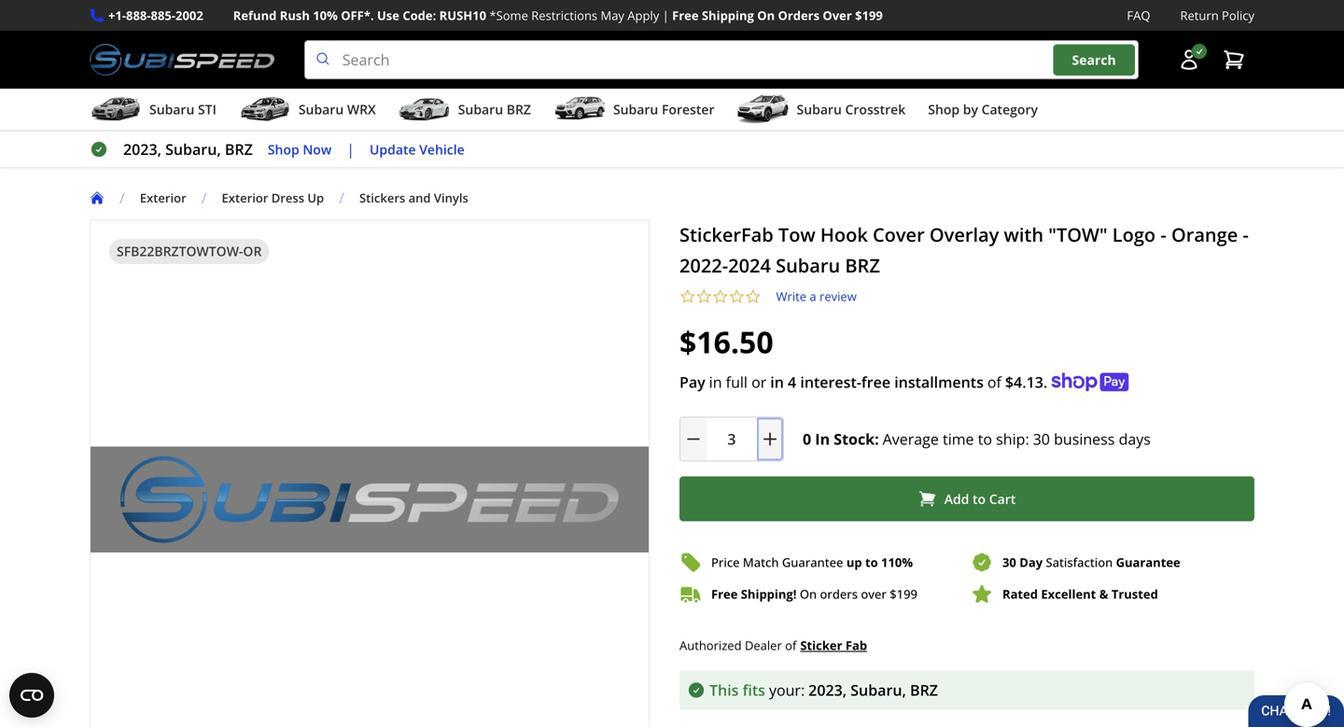 Task type: vqa. For each thing, say whether or not it's contained in the screenshot.
the Pads
no



Task type: locate. For each thing, give the bounding box(es) containing it.
business
[[1054, 429, 1115, 449]]

excellent
[[1041, 586, 1096, 603]]

pay in full or in 4 interest-free installments of $4.13 .
[[680, 372, 1048, 392]]

0 vertical spatial on
[[757, 7, 775, 24]]

2023, right 'your:'
[[809, 680, 847, 700]]

1 horizontal spatial /
[[201, 188, 207, 208]]

a
[[810, 288, 817, 305]]

/ for stickers and vinyls
[[339, 188, 345, 208]]

0 horizontal spatial free
[[672, 7, 699, 24]]

0 vertical spatial |
[[663, 7, 669, 24]]

a subaru forester thumbnail image image
[[554, 95, 606, 123]]

2 guarantee from the left
[[1116, 554, 1181, 571]]

1 in from the left
[[709, 372, 722, 392]]

- right the orange
[[1243, 222, 1249, 248]]

up
[[308, 190, 324, 206]]

stickers and vinyls link
[[359, 190, 483, 206], [359, 190, 469, 206]]

exterior dress up link
[[222, 190, 339, 206], [222, 190, 324, 206]]

to inside button
[[973, 490, 986, 508]]

/ down 2023, subaru, brz
[[201, 188, 207, 208]]

brz
[[507, 100, 531, 118], [225, 139, 253, 159], [845, 253, 880, 278], [910, 680, 938, 700]]

1 vertical spatial to
[[973, 490, 986, 508]]

1 vertical spatial |
[[347, 139, 355, 159]]

30 left the day
[[1003, 554, 1017, 571]]

0 vertical spatial free
[[672, 7, 699, 24]]

orders
[[820, 586, 858, 603]]

1 vertical spatial 30
[[1003, 554, 1017, 571]]

subaru up a
[[776, 253, 841, 278]]

stickerfab
[[680, 222, 774, 248]]

0 horizontal spatial of
[[785, 637, 797, 654]]

use
[[377, 7, 400, 24]]

home image
[[90, 191, 105, 206]]

885-
[[151, 7, 176, 24]]

1 vertical spatial shop
[[268, 140, 299, 158]]

of inside 'authorized dealer of sticker fab'
[[785, 637, 797, 654]]

2 empty star image from the left
[[712, 289, 729, 305]]

1 vertical spatial 2023,
[[809, 680, 847, 700]]

0 horizontal spatial on
[[757, 7, 775, 24]]

2 horizontal spatial /
[[339, 188, 345, 208]]

2 exterior from the left
[[222, 190, 268, 206]]

subaru brz
[[458, 100, 531, 118]]

+1-
[[108, 7, 126, 24]]

a subaru brz thumbnail image image
[[398, 95, 451, 123]]

subispeed logo image
[[90, 40, 274, 79]]

1 horizontal spatial |
[[663, 7, 669, 24]]

on
[[757, 7, 775, 24], [800, 586, 817, 603]]

guarantee up trusted
[[1116, 554, 1181, 571]]

1 horizontal spatial subaru,
[[851, 680, 907, 700]]

1 horizontal spatial in
[[771, 372, 784, 392]]

| right now
[[347, 139, 355, 159]]

shop inside dropdown button
[[928, 100, 960, 118]]

2023, subaru, brz
[[123, 139, 253, 159]]

exterior left dress
[[222, 190, 268, 206]]

0 horizontal spatial |
[[347, 139, 355, 159]]

of
[[988, 372, 1002, 392], [785, 637, 797, 654]]

subaru, down fab
[[851, 680, 907, 700]]

subaru left forester
[[613, 100, 659, 118]]

2 empty star image from the left
[[729, 289, 745, 305]]

0 horizontal spatial shop
[[268, 140, 299, 158]]

shop
[[928, 100, 960, 118], [268, 140, 299, 158]]

1 horizontal spatial empty star image
[[729, 289, 745, 305]]

empty star image down 2024
[[729, 289, 745, 305]]

- right logo
[[1161, 222, 1167, 248]]

guarantee up the free shipping! on orders over $ 199
[[782, 554, 844, 571]]

to right add
[[973, 490, 986, 508]]

110%
[[881, 554, 913, 571]]

+1-888-885-2002 link
[[108, 6, 203, 25]]

crosstrek
[[845, 100, 906, 118]]

1 - from the left
[[1161, 222, 1167, 248]]

0 in stock: average time to ship: 30 business days
[[803, 429, 1151, 449]]

30 day satisfaction guarantee
[[1003, 554, 1181, 571]]

| right apply on the left top of page
[[663, 7, 669, 24]]

empty star image
[[680, 289, 696, 305], [729, 289, 745, 305]]

up
[[847, 554, 862, 571]]

10%
[[313, 7, 338, 24]]

shop now link
[[268, 139, 332, 160]]

faq link
[[1127, 6, 1151, 25]]

add to cart
[[945, 490, 1016, 508]]

of right the dealer
[[785, 637, 797, 654]]

1 horizontal spatial exterior
[[222, 190, 268, 206]]

shop left now
[[268, 140, 299, 158]]

2 - from the left
[[1243, 222, 1249, 248]]

return policy link
[[1181, 6, 1255, 25]]

logo
[[1113, 222, 1156, 248]]

stickers and vinyls
[[359, 190, 469, 206]]

30 right ship:
[[1033, 429, 1050, 449]]

0 horizontal spatial 2023,
[[123, 139, 161, 159]]

"tow"
[[1049, 222, 1108, 248]]

subaru right the a subaru crosstrek thumbnail image
[[797, 100, 842, 118]]

0 horizontal spatial -
[[1161, 222, 1167, 248]]

empty star image down the 2022-
[[680, 289, 696, 305]]

1 vertical spatial of
[[785, 637, 797, 654]]

of left $4.13
[[988, 372, 1002, 392]]

write a review
[[776, 288, 857, 305]]

subaru left sti
[[149, 100, 195, 118]]

0 horizontal spatial guarantee
[[782, 554, 844, 571]]

subaru,
[[165, 139, 221, 159], [851, 680, 907, 700]]

write
[[776, 288, 807, 305]]

subaru up 'vehicle'
[[458, 100, 503, 118]]

2002
[[176, 7, 203, 24]]

in left 4 on the right
[[771, 372, 784, 392]]

$16.50
[[680, 322, 774, 362]]

shop for shop by category
[[928, 100, 960, 118]]

shop left by
[[928, 100, 960, 118]]

3 / from the left
[[339, 188, 345, 208]]

2024
[[728, 253, 771, 278]]

brz inside stickerfab tow hook cover overlay with "tow" logo - orange - 2022-2024 subaru brz
[[845, 253, 880, 278]]

3 empty star image from the left
[[745, 289, 761, 305]]

a subaru crosstrek thumbnail image image
[[737, 95, 789, 123]]

1 horizontal spatial -
[[1243, 222, 1249, 248]]

decrement image
[[684, 430, 703, 449]]

empty star image
[[696, 289, 712, 305], [712, 289, 729, 305], [745, 289, 761, 305]]

0 vertical spatial shop
[[928, 100, 960, 118]]

shop for shop now
[[268, 140, 299, 158]]

in
[[709, 372, 722, 392], [771, 372, 784, 392]]

sticker
[[801, 637, 843, 654]]

1 empty star image from the left
[[696, 289, 712, 305]]

your:
[[769, 680, 805, 700]]

hook
[[821, 222, 868, 248]]

&
[[1100, 586, 1109, 603]]

0 horizontal spatial empty star image
[[680, 289, 696, 305]]

0 horizontal spatial /
[[120, 188, 125, 208]]

to right time
[[978, 429, 993, 449]]

1 horizontal spatial 30
[[1033, 429, 1050, 449]]

shipping!
[[741, 586, 797, 603]]

2023, down subaru sti dropdown button
[[123, 139, 161, 159]]

subaru crosstrek button
[[737, 93, 906, 130]]

exterior down 2023, subaru, brz
[[140, 190, 186, 206]]

subaru up now
[[299, 100, 344, 118]]

/
[[120, 188, 125, 208], [201, 188, 207, 208], [339, 188, 345, 208]]

1 vertical spatial free
[[711, 586, 738, 603]]

rated
[[1003, 586, 1038, 603]]

1 exterior from the left
[[140, 190, 186, 206]]

1 horizontal spatial guarantee
[[1116, 554, 1181, 571]]

wrx
[[347, 100, 376, 118]]

888-
[[126, 7, 151, 24]]

0 horizontal spatial subaru,
[[165, 139, 221, 159]]

faq
[[1127, 7, 1151, 24]]

0 horizontal spatial exterior
[[140, 190, 186, 206]]

/ right up
[[339, 188, 345, 208]]

None number field
[[680, 417, 784, 462]]

in left full
[[709, 372, 722, 392]]

day
[[1020, 554, 1043, 571]]

0 vertical spatial of
[[988, 372, 1002, 392]]

-
[[1161, 222, 1167, 248], [1243, 222, 1249, 248]]

2 / from the left
[[201, 188, 207, 208]]

subaru, down 'subaru sti' on the top left of the page
[[165, 139, 221, 159]]

over
[[861, 586, 887, 603]]

free right apply on the left top of page
[[672, 7, 699, 24]]

subaru
[[149, 100, 195, 118], [299, 100, 344, 118], [458, 100, 503, 118], [613, 100, 659, 118], [797, 100, 842, 118], [776, 253, 841, 278]]

1 horizontal spatial 2023,
[[809, 680, 847, 700]]

1 horizontal spatial free
[[711, 586, 738, 603]]

1 vertical spatial on
[[800, 586, 817, 603]]

interest-
[[801, 372, 862, 392]]

1 horizontal spatial shop
[[928, 100, 960, 118]]

to right up
[[866, 554, 878, 571]]

free down price
[[711, 586, 738, 603]]

1 / from the left
[[120, 188, 125, 208]]

apply
[[628, 7, 659, 24]]

/ right home image
[[120, 188, 125, 208]]

0 horizontal spatial in
[[709, 372, 722, 392]]

|
[[663, 7, 669, 24], [347, 139, 355, 159]]

price
[[711, 554, 740, 571]]

exterior
[[140, 190, 186, 206], [222, 190, 268, 206]]



Task type: describe. For each thing, give the bounding box(es) containing it.
+1-888-885-2002
[[108, 7, 203, 24]]

dealer
[[745, 637, 782, 654]]

time
[[943, 429, 974, 449]]

satisfaction
[[1046, 554, 1113, 571]]

refund rush 10% off*. use code: rush10 *some restrictions may apply | free shipping on orders over $199
[[233, 7, 883, 24]]

rush
[[280, 7, 310, 24]]

overlay
[[930, 222, 999, 248]]

$199
[[855, 7, 883, 24]]

rated excellent & trusted
[[1003, 586, 1159, 603]]

authorized dealer of sticker fab
[[680, 637, 867, 654]]

or
[[243, 242, 262, 260]]

open widget image
[[9, 673, 54, 718]]

ship:
[[996, 429, 1030, 449]]

subaru for subaru wrx
[[299, 100, 344, 118]]

subaru brz button
[[398, 93, 531, 130]]

with
[[1004, 222, 1044, 248]]

subaru for subaru forester
[[613, 100, 659, 118]]

free shipping! on orders over $ 199
[[711, 586, 918, 603]]

subaru sti button
[[90, 93, 216, 130]]

0 vertical spatial 30
[[1033, 429, 1050, 449]]

price match guarantee up to 110%
[[711, 554, 913, 571]]

/ for exterior
[[120, 188, 125, 208]]

0
[[803, 429, 812, 449]]

code:
[[403, 7, 436, 24]]

and
[[409, 190, 431, 206]]

may
[[601, 7, 625, 24]]

refund
[[233, 7, 277, 24]]

0 vertical spatial subaru,
[[165, 139, 221, 159]]

brz inside dropdown button
[[507, 100, 531, 118]]

tow
[[779, 222, 816, 248]]

match
[[743, 554, 779, 571]]

add to cart button
[[680, 477, 1255, 522]]

shop now
[[268, 140, 332, 158]]

cover
[[873, 222, 925, 248]]

*some
[[490, 7, 528, 24]]

sfb22brztowtow-
[[117, 242, 243, 260]]

a subaru sti thumbnail image image
[[90, 95, 142, 123]]

sticker fab link
[[801, 636, 867, 656]]

authorized
[[680, 637, 742, 654]]

a subaru wrx thumbnail image image
[[239, 95, 291, 123]]

0 horizontal spatial 30
[[1003, 554, 1017, 571]]

1 vertical spatial subaru,
[[851, 680, 907, 700]]

policy
[[1222, 7, 1255, 24]]

increment image
[[761, 430, 780, 449]]

pay
[[680, 372, 706, 392]]

in
[[815, 429, 830, 449]]

2 in from the left
[[771, 372, 784, 392]]

subaru wrx
[[299, 100, 376, 118]]

search button
[[1054, 44, 1135, 76]]

installments
[[895, 372, 984, 392]]

return policy
[[1181, 7, 1255, 24]]

average
[[883, 429, 939, 449]]

shop by category button
[[928, 93, 1038, 130]]

/ for exterior dress up
[[201, 188, 207, 208]]

subaru crosstrek
[[797, 100, 906, 118]]

subaru for subaru crosstrek
[[797, 100, 842, 118]]

cart
[[989, 490, 1016, 508]]

0 vertical spatial to
[[978, 429, 993, 449]]

or
[[752, 372, 767, 392]]

days
[[1119, 429, 1151, 449]]

subaru inside stickerfab tow hook cover overlay with "tow" logo - orange - 2022-2024 subaru brz
[[776, 253, 841, 278]]

1 guarantee from the left
[[782, 554, 844, 571]]

1 horizontal spatial on
[[800, 586, 817, 603]]

fab
[[846, 637, 867, 654]]

update vehicle button
[[370, 139, 465, 160]]

subaru for subaru sti
[[149, 100, 195, 118]]

search
[[1072, 51, 1116, 69]]

vinyls
[[434, 190, 469, 206]]

exterior for exterior dress up
[[222, 190, 268, 206]]

return
[[1181, 7, 1219, 24]]

sfb22brztowtow-or
[[117, 242, 262, 260]]

1 horizontal spatial of
[[988, 372, 1002, 392]]

exterior for exterior
[[140, 190, 186, 206]]

4
[[788, 372, 797, 392]]

199
[[897, 586, 918, 603]]

$4.13
[[1006, 372, 1044, 392]]

$
[[890, 586, 897, 603]]

0 vertical spatial 2023,
[[123, 139, 161, 159]]

orders
[[778, 7, 820, 24]]

trusted
[[1112, 586, 1159, 603]]

off*.
[[341, 7, 374, 24]]

fits
[[743, 680, 766, 700]]

stickers
[[359, 190, 405, 206]]

stock:
[[834, 429, 879, 449]]

subaru for subaru brz
[[458, 100, 503, 118]]

update vehicle
[[370, 140, 465, 158]]

1 empty star image from the left
[[680, 289, 696, 305]]

button image
[[1178, 49, 1201, 71]]

over
[[823, 7, 852, 24]]

2022-
[[680, 253, 728, 278]]

shop by category
[[928, 100, 1038, 118]]

exterior dress up
[[222, 190, 324, 206]]

full
[[726, 372, 748, 392]]

forester
[[662, 100, 715, 118]]

dress
[[271, 190, 304, 206]]

.
[[1044, 372, 1048, 392]]

write a review link
[[776, 288, 857, 305]]

rush10
[[439, 7, 486, 24]]

shop pay image
[[1052, 373, 1129, 392]]

subaru forester
[[613, 100, 715, 118]]

sti
[[198, 100, 216, 118]]

2 vertical spatial to
[[866, 554, 878, 571]]

search input field
[[304, 40, 1139, 79]]



